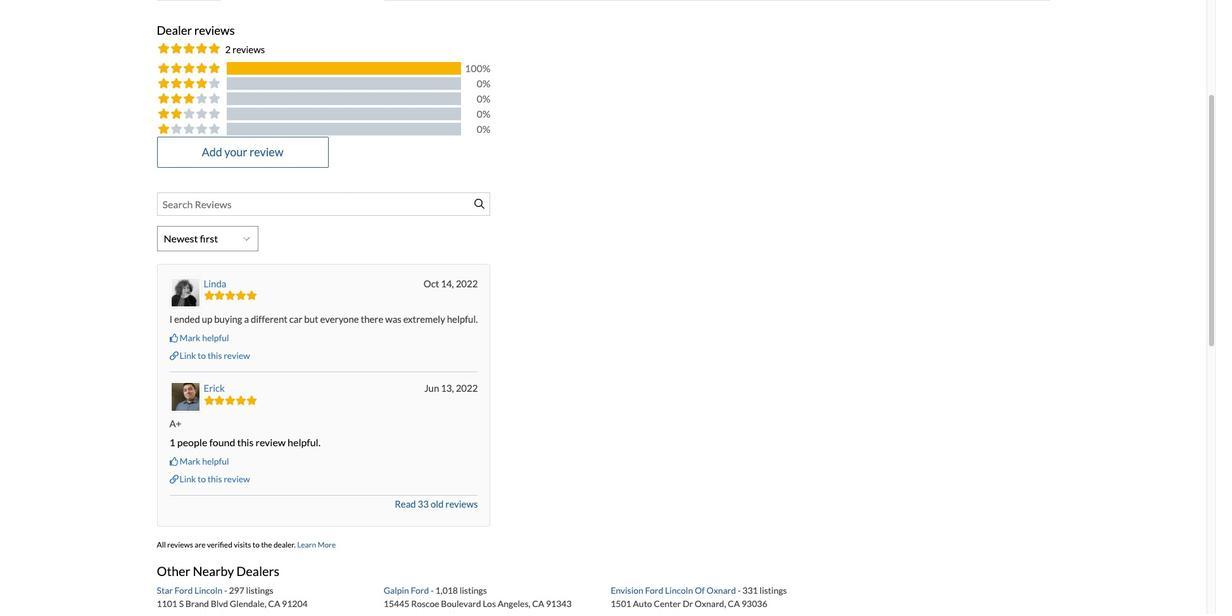 Task type: locate. For each thing, give the bounding box(es) containing it.
reviews up 2
[[194, 23, 235, 37]]

1 2022 from the top
[[456, 278, 478, 290]]

old
[[431, 499, 444, 510]]

to up erick link
[[198, 351, 206, 361]]

link image down 1
[[170, 475, 178, 484]]

ca down oxnard
[[728, 599, 740, 610]]

review down the 1 people found this review helpful.
[[224, 474, 250, 485]]

i
[[170, 314, 172, 325]]

0 horizontal spatial ford
[[175, 586, 193, 596]]

los
[[483, 599, 496, 610]]

i ended up buying a different car but everyone there was extremely helpful.
[[170, 314, 478, 325]]

15445
[[384, 599, 410, 610]]

jun
[[425, 383, 439, 394]]

helpful down found on the left bottom
[[202, 456, 229, 467]]

1 vertical spatial link to this review button
[[170, 474, 250, 486]]

1 vertical spatial link image
[[170, 475, 178, 484]]

0 horizontal spatial helpful.
[[288, 436, 321, 448]]

oxnard,
[[695, 599, 726, 610]]

star half image
[[646, 613, 655, 615]]

91343
[[546, 599, 572, 610]]

100%
[[465, 62, 491, 74]]

roscoe
[[411, 599, 440, 610]]

1 ford from the left
[[175, 586, 193, 596]]

1 mark from the top
[[180, 333, 201, 343]]

tab
[[220, 0, 384, 1]]

2 0% from the top
[[477, 92, 491, 104]]

1 vertical spatial helpful
[[202, 456, 229, 467]]

2 horizontal spatial listings
[[760, 586, 787, 596]]

1 link image from the top
[[170, 352, 178, 361]]

ford up "roscoe"
[[411, 586, 429, 596]]

link image down i
[[170, 352, 178, 361]]

this for a+
[[208, 474, 222, 485]]

2 link to this review button from the top
[[170, 474, 250, 486]]

0 vertical spatial link image
[[170, 352, 178, 361]]

ford up 's'
[[175, 586, 193, 596]]

1 vertical spatial helpful.
[[288, 436, 321, 448]]

ford up auto
[[645, 586, 664, 596]]

1 horizontal spatial ca
[[532, 599, 545, 610]]

erick link
[[204, 383, 225, 394]]

link image
[[170, 352, 178, 361], [170, 475, 178, 484]]

this up erick link
[[208, 351, 222, 361]]

0%
[[477, 77, 491, 89], [477, 92, 491, 104], [477, 108, 491, 120], [477, 123, 491, 135]]

ford
[[175, 586, 193, 596], [411, 586, 429, 596], [645, 586, 664, 596]]

link for a+
[[180, 474, 196, 485]]

1 vertical spatial link
[[180, 474, 196, 485]]

1 horizontal spatial listings
[[460, 586, 487, 596]]

1 people found this review helpful.
[[170, 436, 321, 448]]

mark down the ended
[[180, 333, 201, 343]]

reviews right 2
[[233, 44, 265, 55]]

0 vertical spatial helpful
[[202, 333, 229, 343]]

linda link
[[204, 278, 226, 290]]

link to this review button up erick link
[[170, 350, 250, 363]]

2
[[225, 44, 231, 55]]

1 vertical spatial mark
[[180, 456, 201, 467]]

1 thumbs up image from the top
[[170, 334, 178, 343]]

ca left 91204
[[268, 599, 280, 610]]

mark helpful
[[180, 333, 229, 343], [180, 456, 229, 467]]

brand
[[186, 599, 209, 610]]

up
[[202, 314, 213, 325]]

1 vertical spatial thumbs up image
[[170, 457, 178, 466]]

91204
[[282, 599, 308, 610]]

mark helpful down people
[[180, 456, 229, 467]]

star
[[157, 586, 173, 596]]

1 vertical spatial mark helpful button
[[170, 456, 229, 468]]

2 link to this review from the top
[[180, 474, 250, 485]]

2 vertical spatial this
[[208, 474, 222, 485]]

0 vertical spatial helpful.
[[447, 314, 478, 325]]

this down found on the left bottom
[[208, 474, 222, 485]]

different
[[251, 314, 288, 325]]

link to this review up erick link
[[180, 351, 250, 361]]

0 vertical spatial thumbs up image
[[170, 334, 178, 343]]

2 lincoln from the left
[[665, 586, 693, 596]]

1 link to this review button from the top
[[170, 350, 250, 363]]

Search Reviews field
[[157, 193, 491, 216]]

review
[[250, 145, 284, 159], [224, 351, 250, 361], [256, 436, 286, 448], [224, 474, 250, 485]]

3 listings from the left
[[760, 586, 787, 596]]

of
[[695, 586, 705, 596]]

link
[[180, 351, 196, 361], [180, 474, 196, 485]]

link for i ended up buying a different car but everyone there was extremely helpful.
[[180, 351, 196, 361]]

- left 1,018
[[431, 586, 434, 596]]

ca left 91343
[[532, 599, 545, 610]]

helpful down up
[[202, 333, 229, 343]]

1 horizontal spatial lincoln
[[665, 586, 693, 596]]

0 vertical spatial link to this review button
[[170, 350, 250, 363]]

lincoln
[[195, 586, 223, 596], [665, 586, 693, 596]]

0 vertical spatial link to this review
[[180, 351, 250, 361]]

1 vertical spatial 2022
[[456, 383, 478, 394]]

galpin ford - 1,018 listings
[[384, 586, 487, 596]]

2 horizontal spatial -
[[738, 586, 741, 596]]

1 vertical spatial link to this review
[[180, 474, 250, 485]]

2022 right "14,"
[[456, 278, 478, 290]]

0 vertical spatial to
[[198, 351, 206, 361]]

3 ford from the left
[[645, 586, 664, 596]]

link down the ended
[[180, 351, 196, 361]]

0 horizontal spatial listings
[[246, 586, 274, 596]]

ended
[[174, 314, 200, 325]]

2 link from the top
[[180, 474, 196, 485]]

erick
[[204, 383, 225, 394]]

envision ford lincoln of oxnard link
[[611, 586, 738, 596]]

2 mark helpful from the top
[[180, 456, 229, 467]]

helpful.
[[447, 314, 478, 325], [288, 436, 321, 448]]

review right found on the left bottom
[[256, 436, 286, 448]]

1 lincoln from the left
[[195, 586, 223, 596]]

ca for oxnard,
[[728, 599, 740, 610]]

mark helpful button down up
[[170, 332, 229, 345]]

mark helpful button
[[170, 332, 229, 345], [170, 456, 229, 468]]

read 33 old reviews button
[[395, 499, 478, 511]]

link down people
[[180, 474, 196, 485]]

0 horizontal spatial ca
[[268, 599, 280, 610]]

listings
[[246, 586, 274, 596], [460, 586, 487, 596], [760, 586, 787, 596]]

0 horizontal spatial lincoln
[[195, 586, 223, 596]]

this for i ended up buying a different car but everyone there was extremely helpful.
[[208, 351, 222, 361]]

2 horizontal spatial ford
[[645, 586, 664, 596]]

0 vertical spatial mark helpful button
[[170, 332, 229, 345]]

3 ca from the left
[[728, 599, 740, 610]]

2 ford from the left
[[411, 586, 429, 596]]

reviews right old
[[446, 499, 478, 510]]

to left the on the bottom
[[253, 541, 260, 550]]

review right your
[[250, 145, 284, 159]]

learn
[[297, 541, 316, 550]]

1 horizontal spatial ford
[[411, 586, 429, 596]]

ca for glendale,
[[268, 599, 280, 610]]

1 link from the top
[[180, 351, 196, 361]]

search image
[[475, 199, 485, 209]]

galpin
[[384, 586, 409, 596]]

reviews right all
[[167, 541, 193, 550]]

ca
[[268, 599, 280, 610], [532, 599, 545, 610], [728, 599, 740, 610]]

2022 right the 13,
[[456, 383, 478, 394]]

- left 297
[[224, 586, 227, 596]]

0 horizontal spatial -
[[224, 586, 227, 596]]

- left 331
[[738, 586, 741, 596]]

to down people
[[198, 474, 206, 485]]

listings up glendale,
[[246, 586, 274, 596]]

1
[[170, 436, 175, 448]]

0 vertical spatial link
[[180, 351, 196, 361]]

this right found on the left bottom
[[237, 436, 254, 448]]

mark
[[180, 333, 201, 343], [180, 456, 201, 467]]

ca for angeles,
[[532, 599, 545, 610]]

to for i ended up buying a different car but everyone there was extremely helpful.
[[198, 351, 206, 361]]

1 link to this review from the top
[[180, 351, 250, 361]]

0 vertical spatial mark helpful
[[180, 333, 229, 343]]

dealer
[[157, 23, 192, 37]]

lincoln up "dr"
[[665, 586, 693, 596]]

extremely
[[403, 314, 445, 325]]

2 link image from the top
[[170, 475, 178, 484]]

1 vertical spatial mark helpful
[[180, 456, 229, 467]]

2 ca from the left
[[532, 599, 545, 610]]

0 vertical spatial this
[[208, 351, 222, 361]]

0 vertical spatial 2022
[[456, 278, 478, 290]]

mark down people
[[180, 456, 201, 467]]

glendale,
[[230, 599, 267, 610]]

2 horizontal spatial ca
[[728, 599, 740, 610]]

1 helpful from the top
[[202, 333, 229, 343]]

link image for a+
[[170, 475, 178, 484]]

thumbs up image
[[170, 334, 178, 343], [170, 457, 178, 466]]

link to this review button
[[170, 350, 250, 363], [170, 474, 250, 486]]

dealer.
[[274, 541, 296, 550]]

link to this review down found on the left bottom
[[180, 474, 250, 485]]

mark helpful down up
[[180, 333, 229, 343]]

to
[[198, 351, 206, 361], [198, 474, 206, 485], [253, 541, 260, 550]]

-
[[224, 586, 227, 596], [431, 586, 434, 596], [738, 586, 741, 596]]

1 vertical spatial to
[[198, 474, 206, 485]]

auto
[[633, 599, 653, 610]]

listings up the 93036
[[760, 586, 787, 596]]

2 - from the left
[[431, 586, 434, 596]]

link to this review button down found on the left bottom
[[170, 474, 250, 486]]

2022 for jun 13, 2022
[[456, 383, 478, 394]]

1 mark helpful from the top
[[180, 333, 229, 343]]

1 horizontal spatial -
[[431, 586, 434, 596]]

lincoln up blvd
[[195, 586, 223, 596]]

star image
[[204, 291, 214, 301], [225, 291, 236, 301], [236, 291, 247, 301], [247, 291, 257, 301], [214, 396, 225, 405], [236, 396, 247, 405], [247, 396, 257, 405], [175, 613, 183, 615], [183, 613, 192, 615], [393, 613, 402, 615], [402, 613, 411, 615], [419, 613, 428, 615], [629, 613, 638, 615], [638, 613, 646, 615]]

star image
[[214, 291, 225, 301], [204, 396, 214, 405], [225, 396, 236, 405], [157, 613, 166, 615], [166, 613, 175, 615], [192, 613, 201, 615], [384, 613, 393, 615], [411, 613, 419, 615], [611, 613, 620, 615], [620, 613, 629, 615], [646, 613, 655, 615]]

star ford lincoln - 297 listings
[[157, 586, 274, 596]]

but
[[304, 314, 319, 325]]

2022
[[456, 278, 478, 290], [456, 383, 478, 394]]

listings up 15445 roscoe boulevard los angeles, ca 91343
[[460, 586, 487, 596]]

2 2022 from the top
[[456, 383, 478, 394]]

1 ca from the left
[[268, 599, 280, 610]]

297
[[229, 586, 245, 596]]

mark helpful button down people
[[170, 456, 229, 468]]

reviews for 2 reviews
[[233, 44, 265, 55]]

to for a+
[[198, 474, 206, 485]]

reviews for dealer reviews
[[194, 23, 235, 37]]

star half image
[[419, 613, 428, 615]]

0 vertical spatial mark
[[180, 333, 201, 343]]

thumbs up image down 1
[[170, 457, 178, 466]]

boulevard
[[441, 599, 481, 610]]

thumbs up image down i
[[170, 334, 178, 343]]

helpful
[[202, 333, 229, 343], [202, 456, 229, 467]]

all reviews are verified visits to the dealer. learn more
[[157, 541, 336, 550]]



Task type: vqa. For each thing, say whether or not it's contained in the screenshot.
the top to
yes



Task type: describe. For each thing, give the bounding box(es) containing it.
other nearby dealers
[[157, 564, 280, 579]]

reviews for all reviews are verified visits to the dealer. learn more
[[167, 541, 193, 550]]

angeles,
[[498, 599, 531, 610]]

galpin ford link
[[384, 586, 431, 596]]

link to this review button for a+
[[170, 474, 250, 486]]

331
[[743, 586, 758, 596]]

linda
[[204, 278, 226, 290]]

2 listings from the left
[[460, 586, 487, 596]]

4 0% from the top
[[477, 123, 491, 135]]

dealers
[[237, 564, 280, 579]]

add
[[202, 145, 222, 159]]

link to this review for i ended up buying a different car but everyone there was extremely helpful.
[[180, 351, 250, 361]]

link image for i ended up buying a different car but everyone there was extremely helpful.
[[170, 352, 178, 361]]

link to this review for a+
[[180, 474, 250, 485]]

1 horizontal spatial helpful.
[[447, 314, 478, 325]]

s
[[179, 599, 184, 610]]

2 mark from the top
[[180, 456, 201, 467]]

a+
[[170, 418, 181, 430]]

car
[[289, 314, 303, 325]]

13,
[[441, 383, 454, 394]]

chevron down image
[[243, 235, 250, 243]]

ford for s
[[175, 586, 193, 596]]

envision
[[611, 586, 644, 596]]

1 vertical spatial this
[[237, 436, 254, 448]]

review down buying
[[224, 351, 250, 361]]

other
[[157, 564, 190, 579]]

found
[[209, 436, 235, 448]]

2 reviews
[[225, 44, 265, 55]]

add your review link
[[157, 137, 329, 168]]

2 helpful from the top
[[202, 456, 229, 467]]

dealer reviews
[[157, 23, 235, 37]]

14,
[[441, 278, 454, 290]]

1 - from the left
[[224, 586, 227, 596]]

verified
[[207, 541, 232, 550]]

buying
[[214, 314, 242, 325]]

reviews inside the read 33 old reviews "dropdown button"
[[446, 499, 478, 510]]

there
[[361, 314, 384, 325]]

nearby
[[193, 564, 234, 579]]

oxnard
[[707, 586, 736, 596]]

93036
[[742, 599, 768, 610]]

erick image
[[171, 383, 199, 411]]

all
[[157, 541, 166, 550]]

read 33 old reviews
[[395, 499, 478, 510]]

center
[[654, 599, 681, 610]]

envision ford lincoln of oxnard - 331 listings
[[611, 586, 787, 596]]

1 mark helpful button from the top
[[170, 332, 229, 345]]

more
[[318, 541, 336, 550]]

visits
[[234, 541, 251, 550]]

1 listings from the left
[[246, 586, 274, 596]]

1,018
[[436, 586, 458, 596]]

ford for auto
[[645, 586, 664, 596]]

15445 roscoe boulevard los angeles, ca 91343
[[384, 599, 572, 610]]

review inside 'add your review' link
[[250, 145, 284, 159]]

everyone
[[320, 314, 359, 325]]

linda image
[[171, 279, 199, 307]]

lincoln for brand
[[195, 586, 223, 596]]

learn more link
[[297, 541, 336, 550]]

2 mark helpful button from the top
[[170, 456, 229, 468]]

1501
[[611, 599, 632, 610]]

link to this review button for i ended up buying a different car but everyone there was extremely helpful.
[[170, 350, 250, 363]]

dr
[[683, 599, 693, 610]]

people
[[177, 436, 207, 448]]

add your review
[[202, 145, 284, 159]]

oct
[[424, 278, 439, 290]]

jun 13, 2022
[[425, 383, 478, 394]]

lincoln for center
[[665, 586, 693, 596]]

3 0% from the top
[[477, 108, 491, 120]]

2 thumbs up image from the top
[[170, 457, 178, 466]]

1 0% from the top
[[477, 77, 491, 89]]

2022 for oct 14, 2022
[[456, 278, 478, 290]]

read
[[395, 499, 416, 510]]

33
[[418, 499, 429, 510]]

ford for roscoe
[[411, 586, 429, 596]]

3 - from the left
[[738, 586, 741, 596]]

a
[[244, 314, 249, 325]]

are
[[195, 541, 206, 550]]

2 vertical spatial to
[[253, 541, 260, 550]]

the
[[261, 541, 272, 550]]

oct 14, 2022
[[424, 278, 478, 290]]

1501 auto center dr oxnard, ca 93036
[[611, 599, 768, 610]]

your
[[225, 145, 248, 159]]

blvd
[[211, 599, 228, 610]]

star ford lincoln link
[[157, 586, 224, 596]]

1101
[[157, 599, 177, 610]]

1101 s brand blvd glendale, ca 91204
[[157, 599, 308, 610]]

was
[[385, 314, 402, 325]]



